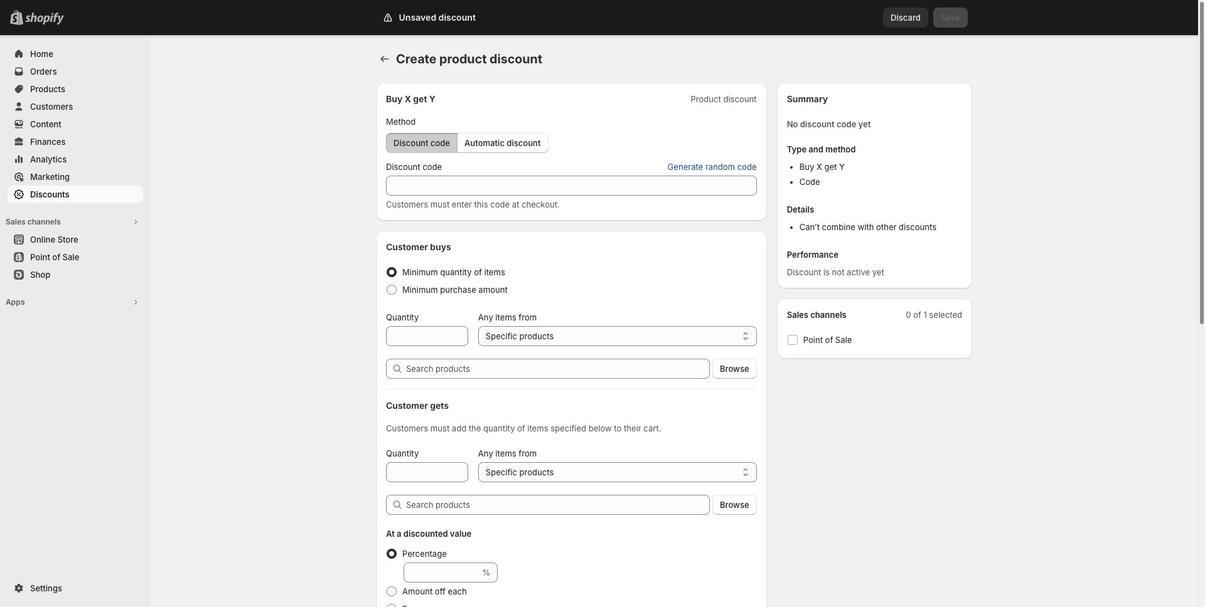 Task type: locate. For each thing, give the bounding box(es) containing it.
None text field
[[386, 326, 468, 346], [404, 563, 480, 583], [386, 326, 468, 346], [404, 563, 480, 583]]

Search products text field
[[406, 359, 710, 379]]

None text field
[[386, 176, 757, 196], [386, 463, 468, 483], [386, 176, 757, 196], [386, 463, 468, 483]]

shopify image
[[25, 13, 64, 25]]

Search products text field
[[406, 495, 710, 515]]



Task type: vqa. For each thing, say whether or not it's contained in the screenshot.
the 'Competitor Discounts' DROPDOWN BUTTON
no



